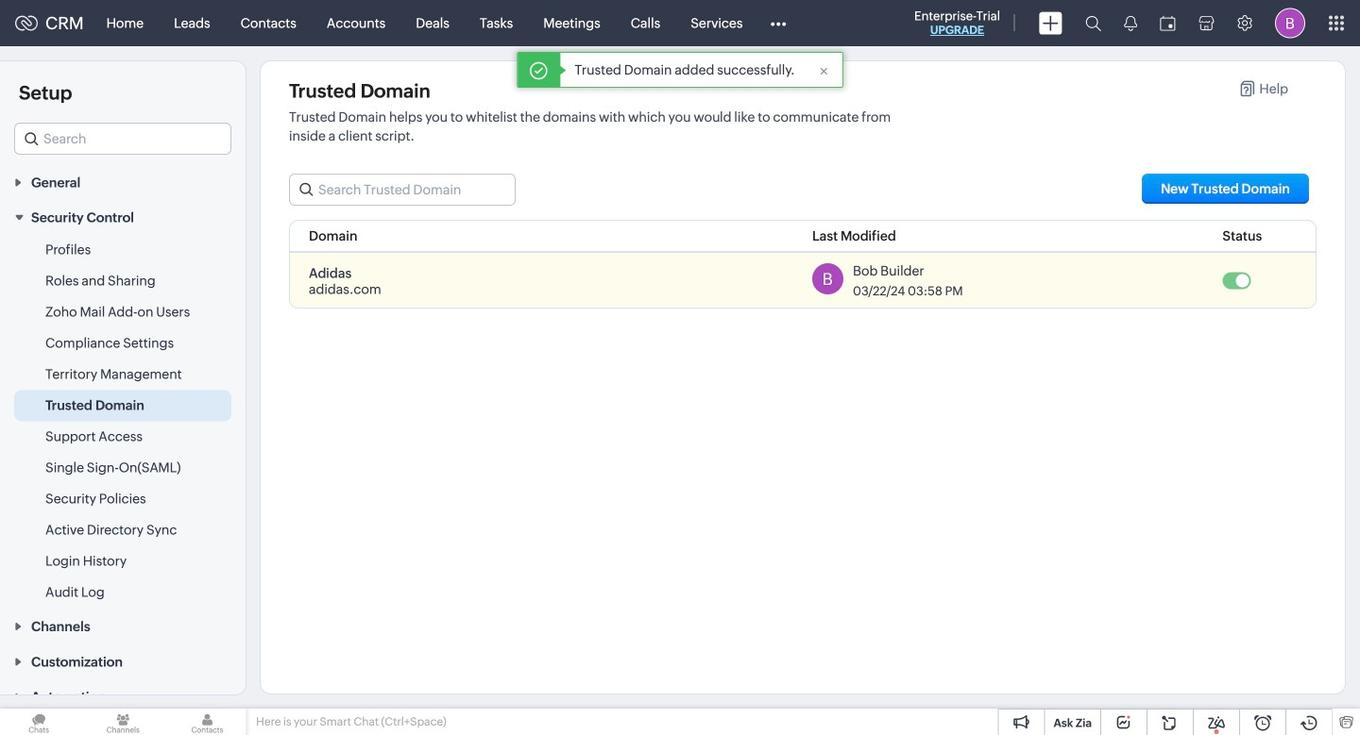 Task type: locate. For each thing, give the bounding box(es) containing it.
Other Modules field
[[758, 8, 799, 38]]

None field
[[14, 123, 231, 155]]

 image
[[812, 264, 844, 295]]

profile image
[[1275, 8, 1306, 38]]

Search text field
[[15, 124, 231, 154]]

calendar image
[[1160, 16, 1176, 31]]

chats image
[[0, 709, 78, 736]]

region
[[0, 235, 246, 609]]

create menu image
[[1039, 12, 1063, 34]]

search element
[[1074, 0, 1113, 46]]

search image
[[1085, 15, 1101, 31]]



Task type: vqa. For each thing, say whether or not it's contained in the screenshot.
Signals image
yes



Task type: describe. For each thing, give the bounding box(es) containing it.
channels image
[[84, 709, 162, 736]]

contacts image
[[169, 709, 246, 736]]

Search Trusted Domain text field
[[290, 175, 515, 205]]

create menu element
[[1028, 0, 1074, 46]]

logo image
[[15, 16, 38, 31]]

signals image
[[1124, 15, 1137, 31]]

signals element
[[1113, 0, 1149, 46]]

profile element
[[1264, 0, 1317, 46]]



